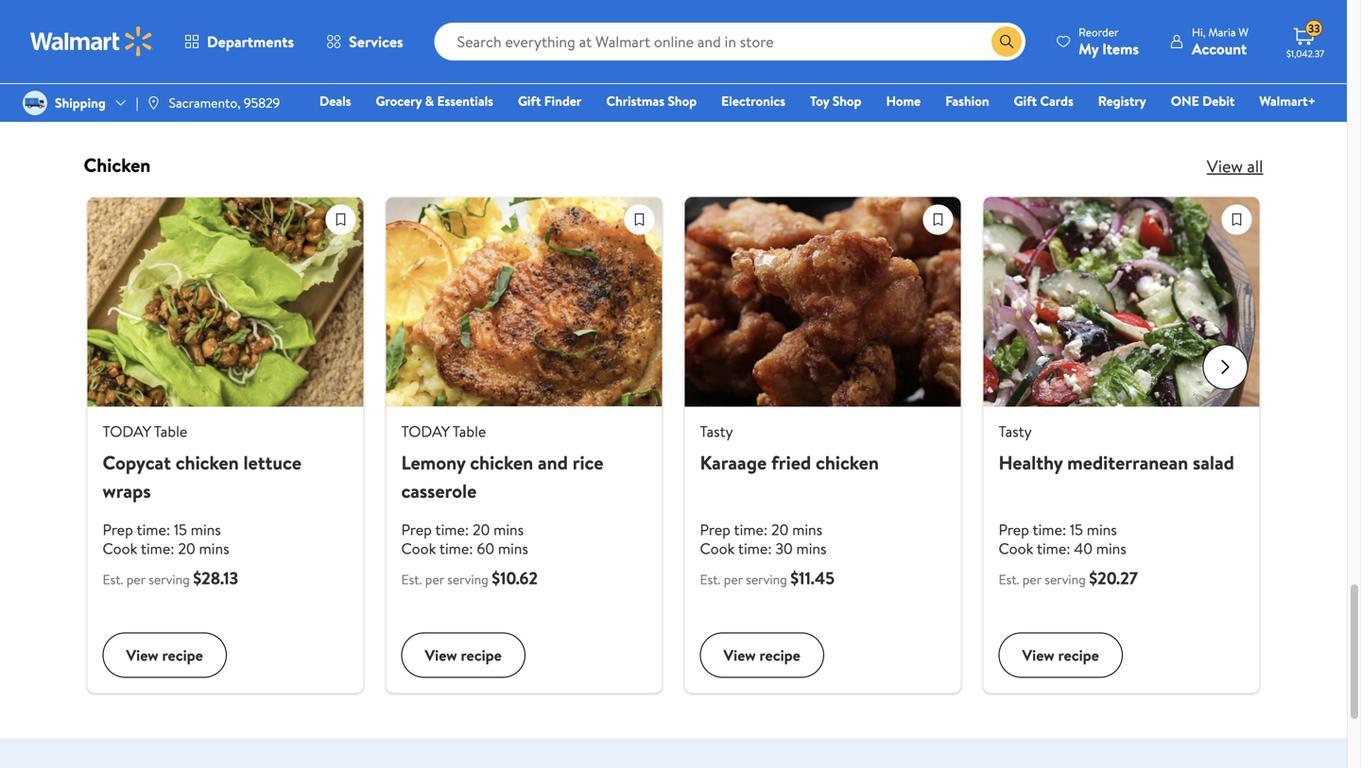 Task type: locate. For each thing, give the bounding box(es) containing it.
est. for karaage fried chicken
[[700, 570, 721, 589]]

20 up "est. per serving $10.62"
[[473, 519, 490, 540]]

0 horizontal spatial test image
[[327, 206, 355, 234]]

1 horizontal spatial 20
[[473, 519, 490, 540]]

20
[[473, 519, 490, 540], [771, 519, 789, 540], [178, 538, 195, 559]]

shop
[[668, 92, 697, 110], [832, 92, 861, 110]]

cook for copycat chicken lettuce wraps
[[103, 538, 137, 559]]

2 shop from the left
[[832, 92, 861, 110]]

1 prep from the left
[[103, 519, 133, 540]]

2 serving from the left
[[447, 570, 488, 589]]

gift
[[518, 92, 541, 110], [1014, 92, 1037, 110]]

1 est. from the left
[[103, 570, 123, 589]]

shop right christmas
[[668, 92, 697, 110]]

2 cook from the left
[[401, 538, 436, 559]]

today table for lemony
[[401, 421, 486, 442]]

gift left finder
[[518, 92, 541, 110]]

1 horizontal spatial shop
[[832, 92, 861, 110]]

 image
[[146, 95, 161, 111]]

test image for healthy mediterranean salad
[[1223, 206, 1251, 234]]

departments
[[207, 31, 294, 52]]

toy shop link
[[802, 91, 870, 111]]

2 today from the left
[[401, 421, 449, 442]]

view up electronics
[[724, 54, 756, 75]]

2 today table from the left
[[401, 421, 486, 442]]

prep inside prep time: 20 mins cook time: 60 mins
[[401, 519, 432, 540]]

15 up est. per serving $20.27
[[1070, 519, 1083, 540]]

serving inside est. per serving $11.45
[[746, 570, 787, 589]]

recipe
[[162, 54, 203, 75], [461, 54, 502, 75], [759, 54, 800, 75], [1058, 54, 1099, 75], [162, 645, 203, 666], [461, 645, 502, 666], [759, 645, 800, 666], [1058, 645, 1099, 666]]

est. down prep time: 15 mins cook time: 40 mins
[[999, 570, 1019, 589]]

2 horizontal spatial chicken
[[816, 449, 879, 476]]

est. down prep time: 20 mins cook time: 30 mins
[[700, 570, 721, 589]]

0 horizontal spatial today table
[[103, 421, 187, 442]]

est.
[[103, 570, 123, 589], [401, 570, 422, 589], [700, 570, 721, 589], [999, 570, 1019, 589]]

karaage fried chicken
[[700, 449, 879, 476]]

4 est. from the left
[[999, 570, 1019, 589]]

all
[[1247, 155, 1263, 178]]

$28.13
[[193, 567, 238, 590]]

1 horizontal spatial table
[[452, 421, 486, 442]]

one debit link
[[1162, 91, 1243, 111]]

view down "est. per serving $10.62"
[[425, 645, 457, 666]]

serving down 40
[[1045, 570, 1086, 589]]

items
[[1102, 38, 1139, 59]]

search icon image
[[999, 34, 1014, 49]]

per
[[126, 570, 145, 589], [425, 570, 444, 589], [724, 570, 743, 589], [1022, 570, 1041, 589]]

table
[[154, 421, 187, 442], [452, 421, 486, 442]]

per down prep time: 15 mins cook time: 20 mins at the left
[[126, 570, 145, 589]]

15 for mediterranean
[[1070, 519, 1083, 540]]

1 cook from the left
[[103, 538, 137, 559]]

cook
[[103, 538, 137, 559], [401, 538, 436, 559], [700, 538, 735, 559], [999, 538, 1033, 559]]

prep down wraps
[[103, 519, 133, 540]]

prep
[[103, 519, 133, 540], [401, 519, 432, 540], [700, 519, 731, 540], [999, 519, 1029, 540]]

0 horizontal spatial table
[[154, 421, 187, 442]]

cook down wraps
[[103, 538, 137, 559]]

1 horizontal spatial gift
[[1014, 92, 1037, 110]]

serving inside est. per serving $20.27
[[1045, 570, 1086, 589]]

view up the |
[[126, 54, 158, 75]]

1 horizontal spatial test image
[[1223, 206, 1251, 234]]

deals
[[319, 92, 351, 110]]

chicken right fried
[[816, 449, 879, 476]]

recipe up sacramento,
[[162, 54, 203, 75]]

cook inside prep time: 15 mins cook time: 40 mins
[[999, 538, 1033, 559]]

gift cards link
[[1005, 91, 1082, 111]]

karaage
[[700, 449, 767, 476]]

chicken left lettuce
[[176, 449, 239, 476]]

tasty
[[700, 421, 733, 442], [999, 421, 1032, 442]]

20 up 'est. per serving $28.13'
[[178, 538, 195, 559]]

3 est. from the left
[[700, 570, 721, 589]]

1 horizontal spatial test image
[[924, 206, 952, 234]]

home
[[886, 92, 921, 110]]

mediterranean
[[1067, 449, 1188, 476]]

today table
[[103, 421, 187, 442], [401, 421, 486, 442]]

2 test image from the left
[[924, 206, 952, 234]]

test image for copycat chicken lettuce wraps
[[327, 206, 355, 234]]

40
[[1074, 538, 1093, 559]]

table up lemony
[[452, 421, 486, 442]]

4 serving from the left
[[1045, 570, 1086, 589]]

2 est. from the left
[[401, 570, 422, 589]]

grocery
[[376, 92, 422, 110]]

est. inside "est. per serving $10.62"
[[401, 570, 422, 589]]

cook inside prep time: 20 mins cook time: 60 mins
[[401, 538, 436, 559]]

serving inside 'est. per serving $28.13'
[[149, 570, 190, 589]]

3 view recipe link from the left
[[685, 0, 961, 103]]

view recipe down 'est. per serving $28.13'
[[126, 645, 203, 666]]

lemony
[[401, 449, 465, 476]]

test image
[[327, 206, 355, 234], [924, 206, 952, 234]]

tasty for healthy
[[999, 421, 1032, 442]]

est. inside est. per serving $11.45
[[700, 570, 721, 589]]

1 per from the left
[[126, 570, 145, 589]]

1 horizontal spatial 15
[[1070, 519, 1083, 540]]

0 horizontal spatial 15
[[174, 519, 187, 540]]

30
[[775, 538, 793, 559]]

tasty up healthy
[[999, 421, 1032, 442]]

4 per from the left
[[1022, 570, 1041, 589]]

cook inside prep time: 20 mins cook time: 30 mins
[[700, 538, 735, 559]]

gift finder link
[[509, 91, 590, 111]]

cook inside prep time: 15 mins cook time: 20 mins
[[103, 538, 137, 559]]

2 tasty from the left
[[999, 421, 1032, 442]]

view recipe link
[[87, 0, 363, 103], [386, 0, 662, 103], [685, 0, 961, 103], [983, 0, 1259, 103]]

0 horizontal spatial tasty
[[700, 421, 733, 442]]

debit
[[1202, 92, 1235, 110]]

2 view recipe link from the left
[[386, 0, 662, 103]]

recipe down est. per serving $20.27
[[1058, 645, 1099, 666]]

gift left cards
[[1014, 92, 1037, 110]]

0 horizontal spatial test image
[[625, 206, 654, 234]]

prep down karaage
[[700, 519, 731, 540]]

view recipe up the |
[[126, 54, 203, 75]]

1 horizontal spatial tasty
[[999, 421, 1032, 442]]

shop right toy
[[832, 92, 861, 110]]

per inside est. per serving $11.45
[[724, 570, 743, 589]]

shop for toy shop
[[832, 92, 861, 110]]

1 test image from the left
[[625, 206, 654, 234]]

prep down casserole
[[401, 519, 432, 540]]

1 15 from the left
[[174, 519, 187, 540]]

3 serving from the left
[[746, 570, 787, 589]]

cook up "est. per serving $10.62"
[[401, 538, 436, 559]]

tasty for karaage
[[700, 421, 733, 442]]

33
[[1308, 21, 1320, 37]]

prep down healthy
[[999, 519, 1029, 540]]

per down prep time: 15 mins cook time: 40 mins
[[1022, 570, 1041, 589]]

prep inside prep time: 15 mins cook time: 20 mins
[[103, 519, 133, 540]]

4 prep from the left
[[999, 519, 1029, 540]]

my
[[1079, 38, 1099, 59]]

2 15 from the left
[[1070, 519, 1083, 540]]

4 view recipe link from the left
[[983, 0, 1259, 103]]

services button
[[310, 19, 419, 64]]

view recipe down "est. per serving $10.62"
[[425, 645, 502, 666]]

est. inside est. per serving $20.27
[[999, 570, 1019, 589]]

est. per serving $10.62
[[401, 567, 538, 590]]

1 tasty from the left
[[700, 421, 733, 442]]

serving
[[149, 570, 190, 589], [447, 570, 488, 589], [746, 570, 787, 589], [1045, 570, 1086, 589]]

departments button
[[168, 19, 310, 64]]

15 up 'est. per serving $28.13'
[[174, 519, 187, 540]]

table up copycat
[[154, 421, 187, 442]]

time:
[[137, 519, 170, 540], [435, 519, 469, 540], [734, 519, 768, 540], [1033, 519, 1066, 540], [141, 538, 174, 559], [439, 538, 473, 559], [738, 538, 772, 559], [1037, 538, 1070, 559]]

view recipe down est. per serving $11.45
[[724, 645, 800, 666]]

healthy mediterranean salad
[[999, 449, 1234, 476]]

1 today from the left
[[103, 421, 151, 442]]

prep for copycat chicken lettuce wraps
[[103, 519, 133, 540]]

per for copycat chicken lettuce wraps
[[126, 570, 145, 589]]

toy
[[810, 92, 829, 110]]

per down prep time: 20 mins cook time: 30 mins
[[724, 570, 743, 589]]

3 cook from the left
[[700, 538, 735, 559]]

1 shop from the left
[[668, 92, 697, 110]]

est. inside 'est. per serving $28.13'
[[103, 570, 123, 589]]

1 horizontal spatial today
[[401, 421, 449, 442]]

prep inside prep time: 15 mins cook time: 40 mins
[[999, 519, 1029, 540]]

20 inside prep time: 20 mins cook time: 60 mins
[[473, 519, 490, 540]]

0 horizontal spatial shop
[[668, 92, 697, 110]]

today table up copycat
[[103, 421, 187, 442]]

serving down 60
[[447, 570, 488, 589]]

 image
[[23, 91, 47, 115]]

15 for chicken
[[174, 519, 187, 540]]

today table for copycat
[[103, 421, 187, 442]]

per inside est. per serving $20.27
[[1022, 570, 1041, 589]]

services
[[349, 31, 403, 52]]

today for copycat chicken lettuce wraps
[[103, 421, 151, 442]]

3 prep from the left
[[700, 519, 731, 540]]

christmas shop
[[606, 92, 697, 110]]

1 today table from the left
[[103, 421, 187, 442]]

1 test image from the left
[[327, 206, 355, 234]]

lettuce
[[243, 449, 301, 476]]

today up lemony
[[401, 421, 449, 442]]

mins
[[191, 519, 221, 540], [493, 519, 524, 540], [792, 519, 822, 540], [1087, 519, 1117, 540], [199, 538, 229, 559], [498, 538, 528, 559], [796, 538, 827, 559], [1096, 538, 1126, 559]]

$10.62
[[492, 567, 538, 590]]

0 horizontal spatial today
[[103, 421, 151, 442]]

tasty up karaage
[[700, 421, 733, 442]]

test image
[[625, 206, 654, 234], [1223, 206, 1251, 234]]

2 table from the left
[[452, 421, 486, 442]]

walmart image
[[30, 26, 153, 57]]

serving for copycat
[[149, 570, 190, 589]]

chicken left and
[[470, 449, 533, 476]]

15
[[174, 519, 187, 540], [1070, 519, 1083, 540]]

view down est. per serving $11.45
[[724, 645, 756, 666]]

view recipe
[[126, 54, 203, 75], [425, 54, 502, 75], [724, 54, 800, 75], [1022, 54, 1099, 75], [126, 645, 203, 666], [425, 645, 502, 666], [724, 645, 800, 666], [1022, 645, 1099, 666]]

60
[[477, 538, 494, 559]]

today table up lemony
[[401, 421, 486, 442]]

Walmart Site-Wide search field
[[434, 23, 1026, 60]]

0 horizontal spatial chicken
[[176, 449, 239, 476]]

per inside "est. per serving $10.62"
[[425, 570, 444, 589]]

hi,
[[1192, 24, 1206, 40]]

0 horizontal spatial 20
[[178, 538, 195, 559]]

4 cook from the left
[[999, 538, 1033, 559]]

&
[[425, 92, 434, 110]]

chicken inside copycat chicken lettuce wraps
[[176, 449, 239, 476]]

cook up est. per serving $11.45
[[700, 538, 735, 559]]

christmas
[[606, 92, 664, 110]]

2 test image from the left
[[1223, 206, 1251, 234]]

2 per from the left
[[425, 570, 444, 589]]

20 up est. per serving $11.45
[[771, 519, 789, 540]]

chicken inside lemony chicken and rice casserole
[[470, 449, 533, 476]]

serving down prep time: 15 mins cook time: 20 mins at the left
[[149, 570, 190, 589]]

15 inside prep time: 15 mins cook time: 20 mins
[[174, 519, 187, 540]]

registry link
[[1090, 91, 1155, 111]]

cook up est. per serving $20.27
[[999, 538, 1033, 559]]

per inside 'est. per serving $28.13'
[[126, 570, 145, 589]]

0 horizontal spatial gift
[[518, 92, 541, 110]]

view all link
[[1207, 155, 1263, 178]]

view all
[[1207, 155, 1263, 178]]

today up copycat
[[103, 421, 151, 442]]

1 horizontal spatial today table
[[401, 421, 486, 442]]

3 per from the left
[[724, 570, 743, 589]]

healthy
[[999, 449, 1063, 476]]

fashion link
[[937, 91, 998, 111]]

today
[[103, 421, 151, 442], [401, 421, 449, 442]]

salad
[[1193, 449, 1234, 476]]

20 inside prep time: 20 mins cook time: 30 mins
[[771, 519, 789, 540]]

2 chicken from the left
[[470, 449, 533, 476]]

essentials
[[437, 92, 493, 110]]

walmart+
[[1259, 92, 1316, 110]]

1 serving from the left
[[149, 570, 190, 589]]

1 chicken from the left
[[176, 449, 239, 476]]

est. down prep time: 20 mins cook time: 60 mins at the left bottom
[[401, 570, 422, 589]]

2 gift from the left
[[1014, 92, 1037, 110]]

serving inside "est. per serving $10.62"
[[447, 570, 488, 589]]

table for copycat
[[154, 421, 187, 442]]

15 inside prep time: 15 mins cook time: 40 mins
[[1070, 519, 1083, 540]]

serving down 30
[[746, 570, 787, 589]]

reorder
[[1079, 24, 1119, 40]]

prep time: 15 mins cook time: 40 mins
[[999, 519, 1126, 559]]

2 prep from the left
[[401, 519, 432, 540]]

finder
[[544, 92, 582, 110]]

view down 'est. per serving $28.13'
[[126, 645, 158, 666]]

and
[[538, 449, 568, 476]]

2 horizontal spatial 20
[[771, 519, 789, 540]]

per down prep time: 20 mins cook time: 60 mins at the left bottom
[[425, 570, 444, 589]]

healthy mediterranean salad image
[[983, 197, 1259, 407]]

est. down prep time: 15 mins cook time: 20 mins at the left
[[103, 570, 123, 589]]

prep inside prep time: 20 mins cook time: 30 mins
[[700, 519, 731, 540]]

1 table from the left
[[154, 421, 187, 442]]

next slide of list image
[[1203, 344, 1248, 390]]

wraps
[[103, 478, 151, 504]]

electronics
[[721, 92, 785, 110]]

1 horizontal spatial chicken
[[470, 449, 533, 476]]

recipe up essentials
[[461, 54, 502, 75]]

1 gift from the left
[[518, 92, 541, 110]]



Task type: vqa. For each thing, say whether or not it's contained in the screenshot.


Task type: describe. For each thing, give the bounding box(es) containing it.
gift for gift cards
[[1014, 92, 1037, 110]]

chicken for copycat
[[176, 449, 239, 476]]

shipping
[[55, 94, 106, 112]]

per for healthy mediterranean salad
[[1022, 570, 1041, 589]]

recipe down 'est. per serving $28.13'
[[162, 645, 203, 666]]

copycat
[[103, 449, 171, 476]]

recipe up electronics link
[[759, 54, 800, 75]]

table for lemony
[[452, 421, 486, 442]]

est. for healthy mediterranean salad
[[999, 570, 1019, 589]]

est. for lemony chicken and rice casserole
[[401, 570, 422, 589]]

prep time: 20 mins cook time: 60 mins
[[401, 519, 528, 559]]

prep for healthy mediterranean salad
[[999, 519, 1029, 540]]

one
[[1171, 92, 1199, 110]]

3 chicken from the left
[[816, 449, 879, 476]]

prep for karaage fried chicken
[[700, 519, 731, 540]]

cook for karaage fried chicken
[[700, 538, 735, 559]]

est. per serving $20.27
[[999, 567, 1138, 590]]

hi, maria w account
[[1192, 24, 1249, 59]]

view recipe down est. per serving $20.27
[[1022, 645, 1099, 666]]

sacramento, 95829
[[169, 94, 280, 112]]

prep time: 15 mins cook time: 20 mins
[[103, 519, 229, 559]]

lemony chicken and rice casserole
[[401, 449, 603, 504]]

reorder my items
[[1079, 24, 1139, 59]]

toy shop
[[810, 92, 861, 110]]

rice
[[573, 449, 603, 476]]

20 inside prep time: 15 mins cook time: 20 mins
[[178, 538, 195, 559]]

grocery & essentials link
[[367, 91, 502, 111]]

test image for karaage fried chicken
[[924, 206, 952, 234]]

|
[[136, 94, 139, 112]]

prep time: 20 mins cook time: 30 mins
[[700, 519, 827, 559]]

view up grocery & essentials link
[[425, 54, 457, 75]]

test image for lemony chicken and rice casserole
[[625, 206, 654, 234]]

deals link
[[311, 91, 360, 111]]

chicken for lemony
[[470, 449, 533, 476]]

lemony chicken and rice casserole image
[[386, 197, 662, 407]]

gift cards
[[1014, 92, 1073, 110]]

recipe down reorder
[[1058, 54, 1099, 75]]

prep for lemony chicken and rice casserole
[[401, 519, 432, 540]]

registry
[[1098, 92, 1146, 110]]

copycat chicken lettuce wraps
[[103, 449, 301, 504]]

cards
[[1040, 92, 1073, 110]]

$11.45
[[790, 567, 835, 590]]

casserole
[[401, 478, 477, 504]]

cook for healthy mediterranean salad
[[999, 538, 1033, 559]]

home link
[[878, 91, 929, 111]]

maria
[[1208, 24, 1236, 40]]

serving for lemony
[[447, 570, 488, 589]]

95829
[[244, 94, 280, 112]]

$1,042.37
[[1286, 47, 1324, 60]]

recipe down est. per serving $11.45
[[759, 645, 800, 666]]

karaage fried chicken image
[[685, 197, 961, 407]]

electronics link
[[713, 91, 794, 111]]

fried
[[771, 449, 811, 476]]

Search search field
[[434, 23, 1026, 60]]

cook for lemony chicken and rice casserole
[[401, 538, 436, 559]]

per for karaage fried chicken
[[724, 570, 743, 589]]

1 view recipe link from the left
[[87, 0, 363, 103]]

account
[[1192, 38, 1247, 59]]

chicken
[[84, 152, 151, 178]]

view down est. per serving $20.27
[[1022, 645, 1054, 666]]

w
[[1239, 24, 1249, 40]]

gift finder
[[518, 92, 582, 110]]

$20.27
[[1089, 567, 1138, 590]]

view left the 'all'
[[1207, 155, 1243, 178]]

christmas shop link
[[598, 91, 705, 111]]

20 for chicken
[[473, 519, 490, 540]]

recipe down "est. per serving $10.62"
[[461, 645, 502, 666]]

fashion
[[945, 92, 989, 110]]

view recipe up essentials
[[425, 54, 502, 75]]

walmart+ link
[[1251, 91, 1324, 111]]

gift for gift finder
[[518, 92, 541, 110]]

view recipe up cards
[[1022, 54, 1099, 75]]

view recipe up electronics link
[[724, 54, 800, 75]]

20 for fried
[[771, 519, 789, 540]]

view up gift cards
[[1022, 54, 1054, 75]]

est. for copycat chicken lettuce wraps
[[103, 570, 123, 589]]

serving for healthy
[[1045, 570, 1086, 589]]

per for lemony chicken and rice casserole
[[425, 570, 444, 589]]

est. per serving $11.45
[[700, 567, 835, 590]]

grocery & essentials
[[376, 92, 493, 110]]

sacramento,
[[169, 94, 241, 112]]

copycat chicken lettuce wraps image
[[87, 197, 363, 407]]

serving for karaage
[[746, 570, 787, 589]]

one debit
[[1171, 92, 1235, 110]]

est. per serving $28.13
[[103, 567, 238, 590]]

today for lemony chicken and rice casserole
[[401, 421, 449, 442]]

shop for christmas shop
[[668, 92, 697, 110]]



